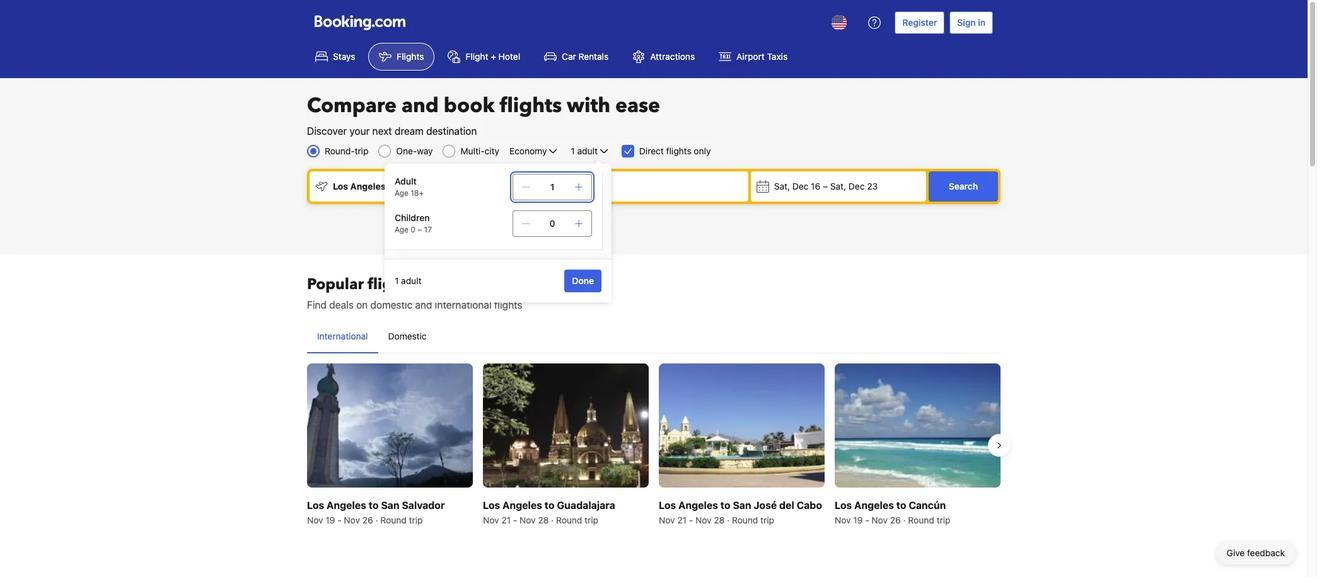 Task type: describe. For each thing, give the bounding box(es) containing it.
17
[[424, 225, 432, 235]]

4 nov from the left
[[520, 516, 536, 526]]

airport
[[737, 51, 765, 62]]

hotel
[[499, 51, 521, 62]]

compare and book flights with ease discover your next dream destination
[[307, 92, 661, 137]]

and inside compare and book flights with ease discover your next dream destination
[[402, 92, 439, 120]]

18+
[[411, 189, 424, 198]]

international
[[435, 300, 492, 311]]

salvador
[[402, 500, 445, 512]]

destination
[[426, 126, 477, 137]]

los for los angeles to san josé del cabo
[[659, 500, 676, 512]]

region containing los angeles to san salvador
[[297, 359, 1011, 533]]

- inside los angeles to cancún nov 19 - nov 26 · round trip
[[866, 516, 870, 526]]

sat, dec 16 – sat, dec 23 button
[[751, 172, 927, 202]]

los for los angeles to san salvador
[[307, 500, 324, 512]]

adult
[[395, 176, 417, 187]]

cabo
[[797, 500, 823, 512]]

taxis
[[767, 51, 788, 62]]

ease
[[616, 92, 661, 120]]

flights link
[[369, 43, 435, 71]]

· inside los angeles to guadalajara nov 21 - nov 28 · round trip
[[551, 516, 554, 526]]

you
[[455, 274, 482, 295]]

· inside los angeles to san josé del cabo nov 21 - nov 28 · round trip
[[727, 516, 730, 526]]

economy
[[510, 146, 547, 156]]

deals
[[329, 300, 354, 311]]

28 inside los angeles to san josé del cabo nov 21 - nov 28 · round trip
[[714, 516, 725, 526]]

search button
[[929, 172, 999, 202]]

next
[[373, 126, 392, 137]]

2 sat, from the left
[[831, 181, 847, 192]]

19 inside los angeles to san salvador nov 19 - nov 26 · round trip
[[326, 516, 335, 526]]

flight + hotel
[[466, 51, 521, 62]]

give feedback button
[[1217, 543, 1296, 565]]

children age 0 – 17
[[395, 213, 432, 235]]

1 vertical spatial 1 adult
[[395, 276, 422, 286]]

car rentals link
[[534, 43, 620, 71]]

3 nov from the left
[[483, 516, 499, 526]]

guadalajara
[[557, 500, 616, 512]]

- inside los angeles to san salvador nov 19 - nov 26 · round trip
[[338, 516, 342, 526]]

done button
[[565, 270, 602, 293]]

in
[[979, 17, 986, 28]]

– for 16
[[823, 181, 828, 192]]

los for los angeles to guadalajara
[[483, 500, 500, 512]]

car
[[562, 51, 576, 62]]

attractions link
[[622, 43, 706, 71]]

flights right international
[[494, 300, 523, 311]]

to for del
[[721, 500, 731, 512]]

+
[[491, 51, 496, 62]]

19 inside los angeles to cancún nov 19 - nov 26 · round trip
[[854, 516, 863, 526]]

rentals
[[579, 51, 609, 62]]

round inside los angeles to cancún nov 19 - nov 26 · round trip
[[909, 516, 935, 526]]

popular
[[307, 274, 364, 295]]

direct
[[640, 146, 664, 156]]

way
[[417, 146, 433, 156]]

8 nov from the left
[[872, 516, 888, 526]]

5 nov from the left
[[659, 516, 675, 526]]

flights left only
[[667, 146, 692, 156]]

adult inside popup button
[[578, 146, 598, 156]]

· inside los angeles to cancún nov 19 - nov 26 · round trip
[[904, 516, 906, 526]]

airport taxis
[[737, 51, 788, 62]]

angeles for los angeles to cancún
[[855, 500, 894, 512]]

international
[[317, 331, 368, 342]]

flights
[[397, 51, 424, 62]]

1 dec from the left
[[793, 181, 809, 192]]

stays
[[333, 51, 355, 62]]

on
[[356, 300, 368, 311]]

feedback
[[1248, 548, 1286, 559]]

los angeles button
[[310, 172, 517, 202]]

1 adult inside popup button
[[571, 146, 598, 156]]

2 nov from the left
[[344, 516, 360, 526]]

1 sat, from the left
[[774, 181, 790, 192]]

sign in
[[958, 17, 986, 28]]

give feedback
[[1227, 548, 1286, 559]]

1 nov from the left
[[307, 516, 323, 526]]

trip inside los angeles to guadalajara nov 21 - nov 28 · round trip
[[585, 516, 599, 526]]

flight
[[466, 51, 489, 62]]

find
[[307, 300, 327, 311]]

21 inside los angeles to guadalajara nov 21 - nov 28 · round trip
[[502, 516, 511, 526]]

book
[[444, 92, 495, 120]]

1 adult button
[[570, 144, 612, 159]]

register link
[[895, 11, 945, 34]]



Task type: vqa. For each thing, say whether or not it's contained in the screenshot.
TARA
no



Task type: locate. For each thing, give the bounding box(es) containing it.
age for adult
[[395, 189, 409, 198]]

multi-
[[461, 146, 485, 156]]

– for 0
[[418, 225, 422, 235]]

to inside los angeles to cancún nov 19 - nov 26 · round trip
[[897, 500, 907, 512]]

1 horizontal spatial sat,
[[831, 181, 847, 192]]

2 · from the left
[[551, 516, 554, 526]]

direct flights only
[[640, 146, 711, 156]]

to
[[369, 500, 379, 512], [545, 500, 555, 512], [721, 500, 731, 512], [897, 500, 907, 512]]

26 inside los angeles to cancún nov 19 - nov 26 · round trip
[[891, 516, 901, 526]]

0 horizontal spatial 1 adult
[[395, 276, 422, 286]]

1 horizontal spatial 1 adult
[[571, 146, 598, 156]]

to for 19
[[897, 500, 907, 512]]

1 horizontal spatial 19
[[854, 516, 863, 526]]

san left salvador
[[381, 500, 400, 512]]

26
[[363, 516, 373, 526], [891, 516, 901, 526]]

to left josé at the right of the page
[[721, 500, 731, 512]]

trip down josé at the right of the page
[[761, 516, 775, 526]]

and down near at the left of page
[[415, 300, 432, 311]]

28
[[538, 516, 549, 526], [714, 516, 725, 526]]

stays link
[[305, 43, 366, 71]]

1 horizontal spatial 1
[[551, 182, 555, 192]]

round inside los angeles to san josé del cabo nov 21 - nov 28 · round trip
[[732, 516, 759, 526]]

0 inside children age 0 – 17
[[411, 225, 416, 235]]

3 - from the left
[[689, 516, 693, 526]]

trip inside los angeles to san josé del cabo nov 21 - nov 28 · round trip
[[761, 516, 775, 526]]

dec
[[793, 181, 809, 192], [849, 181, 865, 192]]

to left salvador
[[369, 500, 379, 512]]

done
[[572, 276, 594, 286]]

– right the 16
[[823, 181, 828, 192]]

los angeles to san salvador nov 19 - nov 26 · round trip
[[307, 500, 445, 526]]

21
[[502, 516, 511, 526], [678, 516, 687, 526]]

and inside popular flights near you find deals on domestic and international flights
[[415, 300, 432, 311]]

round down josé at the right of the page
[[732, 516, 759, 526]]

los angeles to san josé del cabo image
[[659, 364, 825, 488]]

1 age from the top
[[395, 189, 409, 198]]

angeles for los angeles to san salvador
[[327, 500, 366, 512]]

sat, right the 16
[[831, 181, 847, 192]]

1 inside popup button
[[571, 146, 575, 156]]

to inside los angeles to guadalajara nov 21 - nov 28 · round trip
[[545, 500, 555, 512]]

domestic
[[388, 331, 427, 342]]

0 vertical spatial age
[[395, 189, 409, 198]]

age down adult at the top of the page
[[395, 189, 409, 198]]

round-trip
[[325, 146, 369, 156]]

3 · from the left
[[727, 516, 730, 526]]

age inside adult age 18+
[[395, 189, 409, 198]]

0 horizontal spatial dec
[[793, 181, 809, 192]]

to for nov
[[369, 500, 379, 512]]

sat, dec 16 – sat, dec 23
[[774, 181, 878, 192]]

and up the dream
[[402, 92, 439, 120]]

1 26 from the left
[[363, 516, 373, 526]]

4 round from the left
[[909, 516, 935, 526]]

discover
[[307, 126, 347, 137]]

0 horizontal spatial adult
[[401, 276, 422, 286]]

to left guadalajara
[[545, 500, 555, 512]]

round down cancún
[[909, 516, 935, 526]]

2 horizontal spatial 1
[[571, 146, 575, 156]]

28 inside los angeles to guadalajara nov 21 - nov 28 · round trip
[[538, 516, 549, 526]]

1 vertical spatial and
[[415, 300, 432, 311]]

car rentals
[[562, 51, 609, 62]]

search
[[949, 181, 978, 192]]

angeles for los angeles to san josé del cabo
[[679, 500, 718, 512]]

0 vertical spatial –
[[823, 181, 828, 192]]

adult down with
[[578, 146, 598, 156]]

adult age 18+
[[395, 176, 424, 198]]

los inside los angeles to cancún nov 19 - nov 26 · round trip
[[835, 500, 852, 512]]

trip down salvador
[[409, 516, 423, 526]]

1 19 from the left
[[326, 516, 335, 526]]

adult up domestic
[[401, 276, 422, 286]]

age inside children age 0 – 17
[[395, 225, 409, 235]]

angeles inside los angeles to cancún nov 19 - nov 26 · round trip
[[855, 500, 894, 512]]

trip inside los angeles to san salvador nov 19 - nov 26 · round trip
[[409, 516, 423, 526]]

angeles for los angeles to guadalajara
[[503, 500, 542, 512]]

multi-city
[[461, 146, 500, 156]]

trip down guadalajara
[[585, 516, 599, 526]]

los inside dropdown button
[[333, 181, 348, 192]]

0 vertical spatial adult
[[578, 146, 598, 156]]

0 horizontal spatial san
[[381, 500, 400, 512]]

0 horizontal spatial sat,
[[774, 181, 790, 192]]

1 21 from the left
[[502, 516, 511, 526]]

age
[[395, 189, 409, 198], [395, 225, 409, 235]]

one-
[[396, 146, 417, 156]]

flight + hotel link
[[437, 43, 531, 71]]

0 vertical spatial 1 adult
[[571, 146, 598, 156]]

2 21 from the left
[[678, 516, 687, 526]]

los for los angeles to cancún
[[835, 500, 852, 512]]

2 28 from the left
[[714, 516, 725, 526]]

tab list
[[307, 320, 1001, 355]]

age for children
[[395, 225, 409, 235]]

angeles inside los angeles dropdown button
[[350, 181, 386, 192]]

0 horizontal spatial 19
[[326, 516, 335, 526]]

dream
[[395, 126, 424, 137]]

san inside los angeles to san josé del cabo nov 21 - nov 28 · round trip
[[733, 500, 752, 512]]

1 vertical spatial adult
[[401, 276, 422, 286]]

7 nov from the left
[[835, 516, 851, 526]]

popular flights near you find deals on domestic and international flights
[[307, 274, 523, 311]]

trip
[[355, 146, 369, 156], [409, 516, 423, 526], [585, 516, 599, 526], [761, 516, 775, 526], [937, 516, 951, 526]]

to inside los angeles to san josé del cabo nov 21 - nov 28 · round trip
[[721, 500, 731, 512]]

sign in link
[[950, 11, 994, 34]]

los inside los angeles to guadalajara nov 21 - nov 28 · round trip
[[483, 500, 500, 512]]

compare
[[307, 92, 397, 120]]

angeles inside los angeles to san josé del cabo nov 21 - nov 28 · round trip
[[679, 500, 718, 512]]

2 vertical spatial 1
[[395, 276, 399, 286]]

del
[[780, 500, 795, 512]]

4 · from the left
[[904, 516, 906, 526]]

san for salvador
[[381, 500, 400, 512]]

region
[[297, 359, 1011, 533]]

1 horizontal spatial dec
[[849, 181, 865, 192]]

age down children
[[395, 225, 409, 235]]

trip down cancún
[[937, 516, 951, 526]]

san for josé
[[733, 500, 752, 512]]

2 to from the left
[[545, 500, 555, 512]]

los angeles to cancún image
[[835, 364, 1001, 488]]

dec left the 16
[[793, 181, 809, 192]]

1 to from the left
[[369, 500, 379, 512]]

2 san from the left
[[733, 500, 752, 512]]

sat, left the 16
[[774, 181, 790, 192]]

round down salvador
[[381, 516, 407, 526]]

airport taxis link
[[709, 43, 799, 71]]

with
[[567, 92, 611, 120]]

sign
[[958, 17, 976, 28]]

flights
[[500, 92, 562, 120], [667, 146, 692, 156], [368, 274, 414, 295], [494, 300, 523, 311]]

1 horizontal spatial 0
[[550, 218, 555, 229]]

3 to from the left
[[721, 500, 731, 512]]

dec left 23
[[849, 181, 865, 192]]

trip inside los angeles to cancún nov 19 - nov 26 · round trip
[[937, 516, 951, 526]]

sat,
[[774, 181, 790, 192], [831, 181, 847, 192]]

2 26 from the left
[[891, 516, 901, 526]]

to for 21
[[545, 500, 555, 512]]

round inside los angeles to san salvador nov 19 - nov 26 · round trip
[[381, 516, 407, 526]]

– inside dropdown button
[[823, 181, 828, 192]]

1 horizontal spatial 26
[[891, 516, 901, 526]]

0 vertical spatial and
[[402, 92, 439, 120]]

los angeles to san salvador image
[[307, 364, 473, 488]]

2 - from the left
[[513, 516, 517, 526]]

los angeles
[[333, 181, 386, 192]]

1 vertical spatial –
[[418, 225, 422, 235]]

1 round from the left
[[381, 516, 407, 526]]

los angeles to san josé del cabo nov 21 - nov 28 · round trip
[[659, 500, 823, 526]]

3 round from the left
[[732, 516, 759, 526]]

4 - from the left
[[866, 516, 870, 526]]

1 horizontal spatial adult
[[578, 146, 598, 156]]

4 to from the left
[[897, 500, 907, 512]]

0 horizontal spatial 26
[[363, 516, 373, 526]]

·
[[376, 516, 378, 526], [551, 516, 554, 526], [727, 516, 730, 526], [904, 516, 906, 526]]

0 horizontal spatial 0
[[411, 225, 416, 235]]

26 inside los angeles to san salvador nov 19 - nov 26 · round trip
[[363, 516, 373, 526]]

- inside los angeles to san josé del cabo nov 21 - nov 28 · round trip
[[689, 516, 693, 526]]

los inside los angeles to san josé del cabo nov 21 - nov 28 · round trip
[[659, 500, 676, 512]]

flights up domestic
[[368, 274, 414, 295]]

josé
[[754, 500, 777, 512]]

21 inside los angeles to san josé del cabo nov 21 - nov 28 · round trip
[[678, 516, 687, 526]]

only
[[694, 146, 711, 156]]

1 · from the left
[[376, 516, 378, 526]]

0 horizontal spatial 21
[[502, 516, 511, 526]]

los
[[333, 181, 348, 192], [307, 500, 324, 512], [483, 500, 500, 512], [659, 500, 676, 512], [835, 500, 852, 512]]

san left josé at the right of the page
[[733, 500, 752, 512]]

angeles inside los angeles to san salvador nov 19 - nov 26 · round trip
[[327, 500, 366, 512]]

give
[[1227, 548, 1245, 559]]

0 horizontal spatial 28
[[538, 516, 549, 526]]

to inside los angeles to san salvador nov 19 - nov 26 · round trip
[[369, 500, 379, 512]]

1 adult
[[571, 146, 598, 156], [395, 276, 422, 286]]

2 dec from the left
[[849, 181, 865, 192]]

0 horizontal spatial 1
[[395, 276, 399, 286]]

1 horizontal spatial –
[[823, 181, 828, 192]]

children
[[395, 213, 430, 223]]

- inside los angeles to guadalajara nov 21 - nov 28 · round trip
[[513, 516, 517, 526]]

international button
[[307, 320, 378, 353]]

round-
[[325, 146, 355, 156]]

and
[[402, 92, 439, 120], [415, 300, 432, 311]]

0
[[550, 218, 555, 229], [411, 225, 416, 235]]

one-way
[[396, 146, 433, 156]]

los angeles to cancún nov 19 - nov 26 · round trip
[[835, 500, 951, 526]]

1 adult up domestic
[[395, 276, 422, 286]]

near
[[418, 274, 451, 295]]

register
[[903, 17, 938, 28]]

1 vertical spatial age
[[395, 225, 409, 235]]

6 nov from the left
[[696, 516, 712, 526]]

1 28 from the left
[[538, 516, 549, 526]]

1 horizontal spatial san
[[733, 500, 752, 512]]

1 san from the left
[[381, 500, 400, 512]]

domestic
[[371, 300, 413, 311]]

1 - from the left
[[338, 516, 342, 526]]

23
[[868, 181, 878, 192]]

16
[[811, 181, 821, 192]]

attractions
[[651, 51, 695, 62]]

tab list containing international
[[307, 320, 1001, 355]]

1 horizontal spatial 21
[[678, 516, 687, 526]]

· inside los angeles to san salvador nov 19 - nov 26 · round trip
[[376, 516, 378, 526]]

flights inside compare and book flights with ease discover your next dream destination
[[500, 92, 562, 120]]

your
[[350, 126, 370, 137]]

los angeles to guadalajara image
[[483, 364, 649, 488]]

1 vertical spatial 1
[[551, 182, 555, 192]]

angeles inside los angeles to guadalajara nov 21 - nov 28 · round trip
[[503, 500, 542, 512]]

– left 17
[[418, 225, 422, 235]]

san
[[381, 500, 400, 512], [733, 500, 752, 512]]

los angeles to guadalajara nov 21 - nov 28 · round trip
[[483, 500, 616, 526]]

los inside los angeles to san salvador nov 19 - nov 26 · round trip
[[307, 500, 324, 512]]

round inside los angeles to guadalajara nov 21 - nov 28 · round trip
[[556, 516, 583, 526]]

to left cancún
[[897, 500, 907, 512]]

19
[[326, 516, 335, 526], [854, 516, 863, 526]]

san inside los angeles to san salvador nov 19 - nov 26 · round trip
[[381, 500, 400, 512]]

2 age from the top
[[395, 225, 409, 235]]

angeles
[[350, 181, 386, 192], [327, 500, 366, 512], [503, 500, 542, 512], [679, 500, 718, 512], [855, 500, 894, 512]]

cancún
[[909, 500, 946, 512]]

trip down your
[[355, 146, 369, 156]]

0 horizontal spatial –
[[418, 225, 422, 235]]

booking.com logo image
[[315, 15, 406, 30], [315, 15, 406, 30]]

2 19 from the left
[[854, 516, 863, 526]]

round
[[381, 516, 407, 526], [556, 516, 583, 526], [732, 516, 759, 526], [909, 516, 935, 526]]

– inside children age 0 – 17
[[418, 225, 422, 235]]

city
[[485, 146, 500, 156]]

0 vertical spatial 1
[[571, 146, 575, 156]]

domestic button
[[378, 320, 437, 353]]

round down guadalajara
[[556, 516, 583, 526]]

2 round from the left
[[556, 516, 583, 526]]

1 horizontal spatial 28
[[714, 516, 725, 526]]

1 adult down with
[[571, 146, 598, 156]]

flights up the economy
[[500, 92, 562, 120]]



